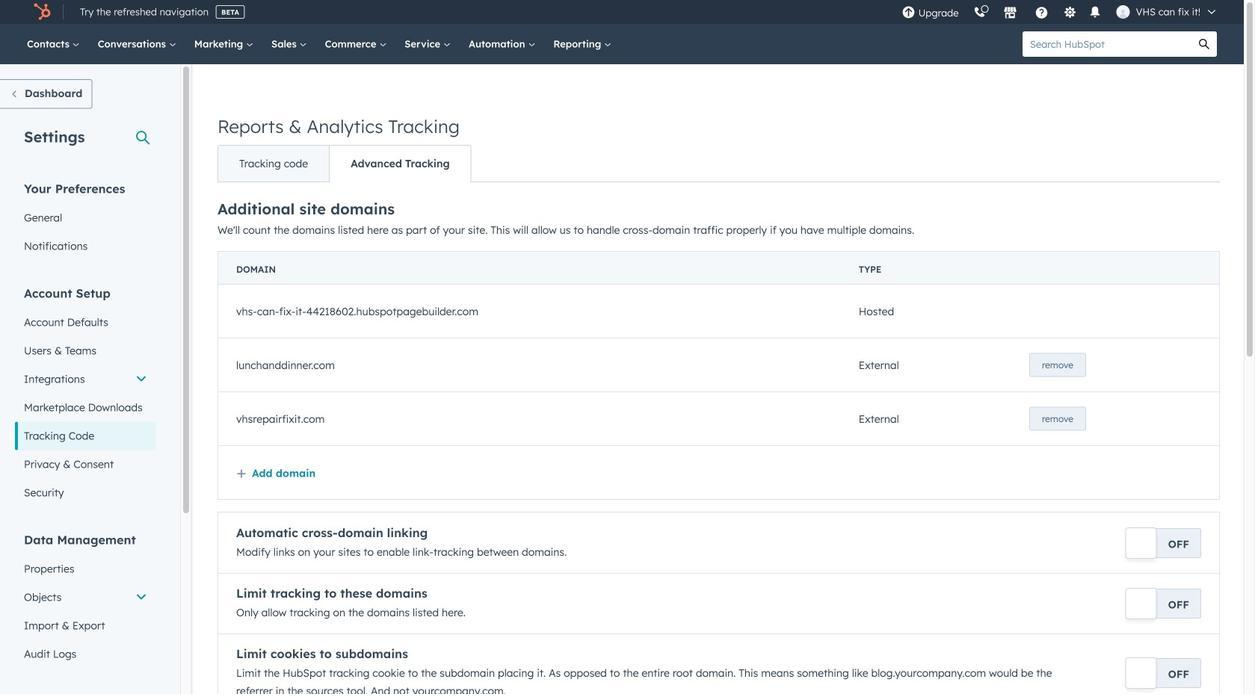 Task type: vqa. For each thing, say whether or not it's contained in the screenshot.
"ACTIVITY" on the left
no



Task type: describe. For each thing, give the bounding box(es) containing it.
Search HubSpot search field
[[1023, 31, 1192, 57]]

account setup element
[[15, 285, 156, 507]]

data management element
[[15, 532, 156, 669]]

your preferences element
[[15, 181, 156, 261]]



Task type: locate. For each thing, give the bounding box(es) containing it.
marketplaces image
[[1004, 7, 1017, 20]]

terry turtle image
[[1116, 5, 1130, 19]]

menu
[[894, 0, 1226, 24]]

navigation
[[218, 145, 471, 182]]



